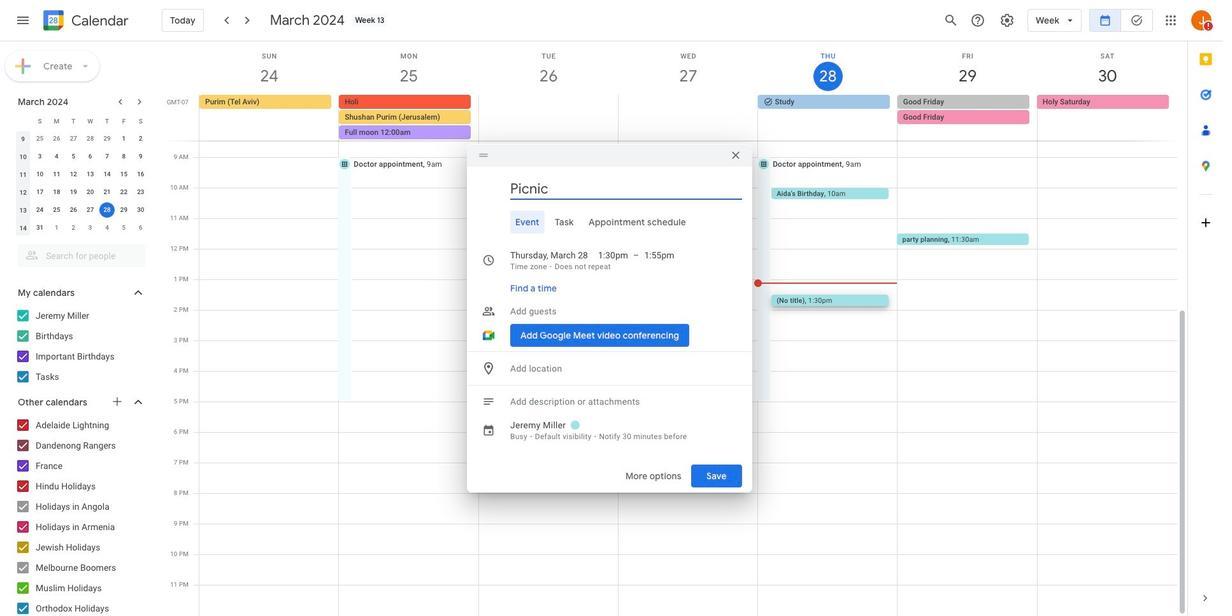 Task type: vqa. For each thing, say whether or not it's contained in the screenshot.
14 element
yes



Task type: locate. For each thing, give the bounding box(es) containing it.
Add title text field
[[510, 179, 742, 198]]

row
[[194, 95, 1187, 141], [15, 112, 149, 130], [15, 130, 149, 148], [15, 148, 149, 166], [15, 166, 149, 183], [15, 183, 149, 201], [15, 201, 149, 219], [15, 219, 149, 237]]

settings menu image
[[1000, 13, 1015, 28]]

12 element
[[66, 167, 81, 182]]

february 26 element
[[49, 131, 64, 147]]

1 element
[[116, 131, 132, 147]]

18 element
[[49, 185, 64, 200]]

april 4 element
[[99, 220, 115, 236]]

5 element
[[66, 149, 81, 164]]

31 element
[[32, 220, 47, 236]]

february 28 element
[[83, 131, 98, 147]]

february 29 element
[[99, 131, 115, 147]]

15 element
[[116, 167, 132, 182]]

23 element
[[133, 185, 148, 200]]

cell inside "row group"
[[99, 201, 115, 219]]

march 2024 grid
[[12, 112, 149, 237]]

6 element
[[83, 149, 98, 164]]

heading
[[69, 13, 129, 28]]

20 element
[[83, 185, 98, 200]]

heading inside calendar element
[[69, 13, 129, 28]]

tab list
[[1188, 41, 1223, 581], [477, 211, 742, 233]]

february 27 element
[[66, 131, 81, 147]]

column header
[[15, 112, 31, 130]]

27 element
[[83, 203, 98, 218]]

cell
[[339, 95, 479, 141], [479, 95, 618, 141], [618, 95, 758, 141], [897, 95, 1037, 141], [99, 201, 115, 219]]

None search field
[[0, 240, 158, 268]]

february 25 element
[[32, 131, 47, 147]]

grid
[[163, 41, 1187, 617]]

10 element
[[32, 167, 47, 182]]

row group
[[15, 130, 149, 237]]

16 element
[[133, 167, 148, 182]]



Task type: describe. For each thing, give the bounding box(es) containing it.
8 element
[[116, 149, 132, 164]]

main drawer image
[[15, 13, 31, 28]]

0 horizontal spatial tab list
[[477, 211, 742, 233]]

7 element
[[99, 149, 115, 164]]

28, today element
[[99, 203, 115, 218]]

22 element
[[116, 185, 132, 200]]

21 element
[[99, 185, 115, 200]]

my calendars list
[[3, 306, 158, 387]]

Search for people text field
[[25, 245, 138, 268]]

3 element
[[32, 149, 47, 164]]

26 element
[[66, 203, 81, 218]]

24 element
[[32, 203, 47, 218]]

calendar element
[[41, 8, 129, 36]]

29 element
[[116, 203, 132, 218]]

april 1 element
[[49, 220, 64, 236]]

19 element
[[66, 185, 81, 200]]

2 element
[[133, 131, 148, 147]]

1 horizontal spatial tab list
[[1188, 41, 1223, 581]]

13 element
[[83, 167, 98, 182]]

other calendars list
[[3, 415, 158, 617]]

april 6 element
[[133, 220, 148, 236]]

17 element
[[32, 185, 47, 200]]

to element
[[633, 249, 639, 261]]

11 element
[[49, 167, 64, 182]]

column header inside march 2024 grid
[[15, 112, 31, 130]]

14 element
[[99, 167, 115, 182]]

row group inside march 2024 grid
[[15, 130, 149, 237]]

25 element
[[49, 203, 64, 218]]

4 element
[[49, 149, 64, 164]]

30 element
[[133, 203, 148, 218]]

9 element
[[133, 149, 148, 164]]

april 2 element
[[66, 220, 81, 236]]

add other calendars image
[[111, 396, 124, 408]]

april 3 element
[[83, 220, 98, 236]]

april 5 element
[[116, 220, 132, 236]]



